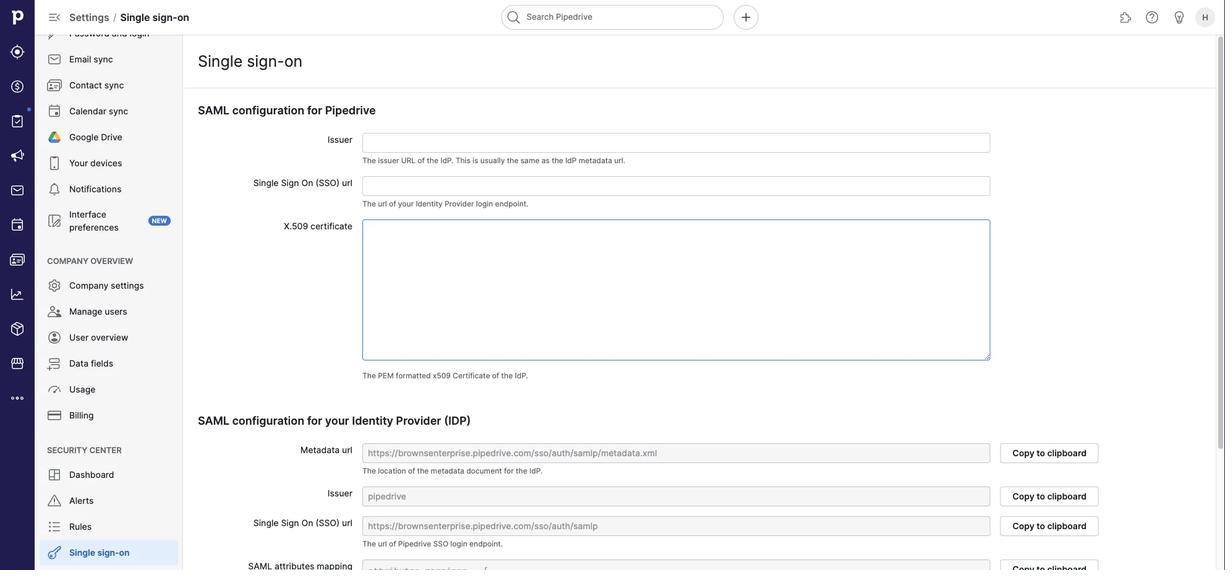 Task type: locate. For each thing, give the bounding box(es) containing it.
single
[[120, 11, 150, 23], [198, 52, 243, 71], [253, 178, 279, 188], [253, 518, 279, 528], [69, 548, 95, 558]]

deals image
[[10, 79, 25, 94]]

Search Pipedrive field
[[501, 5, 724, 30]]

2 sign from the top
[[281, 518, 299, 528]]

0 vertical spatial endpoint.
[[495, 200, 529, 208]]

color undefined image for google drive
[[47, 130, 62, 145]]

2 color undefined image from the top
[[47, 78, 62, 93]]

2 horizontal spatial idp.
[[530, 467, 543, 476]]

2 vertical spatial sign-
[[97, 548, 119, 558]]

1 vertical spatial sign
[[281, 518, 299, 528]]

products image
[[10, 322, 25, 337]]

1 vertical spatial sync
[[104, 80, 124, 91]]

menu toggle image
[[47, 10, 62, 25]]

interface
[[69, 209, 106, 220]]

copy to clipboard button for sign
[[1001, 517, 1099, 536]]

single sign-on down rules link
[[69, 548, 130, 558]]

3 clipboard from the top
[[1048, 521, 1087, 532]]

idp. right certificate at bottom left
[[515, 372, 528, 380]]

color undefined image inside notifications link
[[47, 182, 62, 197]]

2 copy to clipboard button from the top
[[1001, 487, 1099, 507]]

the right as
[[552, 156, 564, 165]]

4 color undefined image from the top
[[47, 182, 62, 197]]

2 configuration from the top
[[232, 414, 305, 428]]

overview down manage users "link"
[[91, 333, 128, 343]]

1 vertical spatial clipboard
[[1048, 492, 1087, 502]]

of right location at bottom
[[408, 467, 415, 476]]

2 vertical spatial copy to clipboard button
[[1001, 517, 1099, 536]]

the for the url of your identity provider login endpoint.
[[363, 200, 376, 208]]

0 vertical spatial saml
[[198, 104, 230, 117]]

color undefined image left billing
[[47, 408, 62, 423]]

1 vertical spatial single sign-on
[[69, 548, 130, 558]]

idp. right document
[[530, 467, 543, 476]]

2 vertical spatial copy
[[1013, 521, 1035, 532]]

notifications link
[[40, 177, 178, 202]]

provider for (idp)
[[396, 414, 441, 428]]

issuer down saml configuration for pipedrive
[[328, 134, 353, 145]]

1 vertical spatial provider
[[396, 414, 441, 428]]

overview up company settings link at the left of page
[[90, 256, 133, 266]]

saml for saml configuration for pipedrive
[[198, 104, 230, 117]]

2 vertical spatial copy to clipboard
[[1013, 521, 1087, 532]]

6 color undefined image from the top
[[47, 330, 62, 345]]

2 issuer from the top
[[328, 488, 353, 499]]

0 vertical spatial single sign on (sso) url
[[253, 178, 353, 188]]

1 vertical spatial copy to clipboard
[[1013, 492, 1087, 502]]

color undefined image inside your devices link
[[47, 156, 62, 171]]

color undefined image left user
[[47, 330, 62, 345]]

2 vertical spatial to
[[1037, 521, 1046, 532]]

the right document
[[516, 467, 528, 476]]

on
[[302, 178, 313, 188], [302, 518, 313, 528]]

1 the from the top
[[363, 156, 376, 165]]

0 vertical spatial login
[[476, 200, 493, 208]]

0 horizontal spatial pipedrive
[[325, 104, 376, 117]]

color undefined image left usage
[[47, 382, 62, 397]]

color undefined image inside calendar sync link
[[47, 104, 62, 119]]

color undefined image inside email sync link
[[47, 52, 62, 67]]

1 vertical spatial (sso)
[[316, 518, 340, 528]]

metadata left "url."
[[579, 156, 612, 165]]

1 vertical spatial copy to clipboard button
[[1001, 487, 1099, 507]]

0 vertical spatial issuer
[[328, 134, 353, 145]]

2 clipboard from the top
[[1048, 492, 1087, 502]]

menu containing email sync
[[35, 0, 183, 570]]

idp. left this
[[441, 156, 454, 165]]

saml configuration for pipedrive
[[198, 104, 376, 117]]

0 horizontal spatial your
[[325, 414, 349, 428]]

home image
[[8, 8, 27, 27]]

color undefined image down rules link
[[47, 546, 62, 561]]

0 vertical spatial on
[[177, 11, 189, 23]]

to for url
[[1037, 448, 1046, 459]]

your
[[398, 200, 414, 208], [325, 414, 349, 428]]

0 vertical spatial sign-
[[152, 11, 177, 23]]

color undefined image inside alerts link
[[47, 494, 62, 509]]

provider down this
[[445, 200, 474, 208]]

color undefined image
[[47, 26, 62, 41], [47, 104, 62, 119], [10, 114, 25, 129], [47, 130, 62, 145], [47, 213, 62, 228], [47, 304, 62, 319], [47, 382, 62, 397], [47, 408, 62, 423], [47, 520, 62, 535], [47, 546, 62, 561]]

1 vertical spatial issuer
[[328, 488, 353, 499]]

1 vertical spatial copy
[[1013, 492, 1035, 502]]

None text field
[[363, 133, 991, 153], [363, 220, 991, 361], [363, 517, 991, 536], [363, 133, 991, 153], [363, 220, 991, 361], [363, 517, 991, 536]]

pipedrive
[[325, 104, 376, 117], [398, 540, 431, 549]]

1 vertical spatial for
[[307, 414, 322, 428]]

single sign-on link
[[40, 541, 178, 565]]

endpoint. down the issuer url of the idp. this is usually the same as the idp metadata url.
[[495, 200, 529, 208]]

color undefined image inside user overview link
[[47, 330, 62, 345]]

endpoint. right sso on the bottom left
[[470, 540, 503, 549]]

user
[[69, 333, 89, 343]]

copy
[[1013, 448, 1035, 459], [1013, 492, 1035, 502], [1013, 521, 1035, 532]]

0 horizontal spatial idp.
[[441, 156, 454, 165]]

on for the url of your identity provider login endpoint.
[[302, 178, 313, 188]]

of left sso on the bottom left
[[389, 540, 396, 549]]

1 to from the top
[[1037, 448, 1046, 459]]

issuer down metadata url
[[328, 488, 353, 499]]

color undefined image right insights image
[[47, 278, 62, 293]]

your
[[69, 158, 88, 169]]

this
[[456, 156, 471, 165]]

sign-
[[152, 11, 177, 23], [247, 52, 284, 71], [97, 548, 119, 558]]

of for identity
[[389, 200, 396, 208]]

metadata left document
[[431, 467, 465, 476]]

sync
[[94, 54, 113, 65], [104, 80, 124, 91], [109, 106, 128, 117]]

0 vertical spatial on
[[302, 178, 313, 188]]

color undefined image inside single sign-on 'link'
[[47, 546, 62, 561]]

quick help image
[[1145, 10, 1160, 25]]

color undefined image inside billing link
[[47, 408, 62, 423]]

idp.
[[441, 156, 454, 165], [515, 372, 528, 380], [530, 467, 543, 476]]

color undefined image left google
[[47, 130, 62, 145]]

email sync link
[[40, 47, 178, 72]]

single sign on (sso) url
[[253, 178, 353, 188], [253, 518, 353, 528]]

your down url
[[398, 200, 414, 208]]

1 on from the top
[[302, 178, 313, 188]]

1 vertical spatial endpoint.
[[470, 540, 503, 549]]

0 vertical spatial sign
[[281, 178, 299, 188]]

1 (sso) from the top
[[316, 178, 340, 188]]

sso
[[433, 540, 449, 549]]

0 vertical spatial sync
[[94, 54, 113, 65]]

sign- up saml configuration for pipedrive
[[247, 52, 284, 71]]

1 horizontal spatial login
[[476, 200, 493, 208]]

1 vertical spatial single sign on (sso) url
[[253, 518, 353, 528]]

2 vertical spatial sync
[[109, 106, 128, 117]]

color undefined image for your devices
[[47, 156, 62, 171]]

single sign-on
[[198, 52, 303, 71], [69, 548, 130, 558]]

1 horizontal spatial pipedrive
[[398, 540, 431, 549]]

for for pipedrive
[[307, 104, 322, 117]]

user overview link
[[40, 325, 178, 350]]

color undefined image left alerts
[[47, 494, 62, 509]]

color undefined image for data fields
[[47, 356, 62, 371]]

0 vertical spatial company
[[47, 256, 88, 266]]

sign- down rules link
[[97, 548, 119, 558]]

email sync
[[69, 54, 113, 65]]

pem
[[378, 372, 394, 380]]

1 sign from the top
[[281, 178, 299, 188]]

single sign-on up saml configuration for pipedrive
[[198, 52, 303, 71]]

3 copy from the top
[[1013, 521, 1035, 532]]

0 horizontal spatial single sign-on
[[69, 548, 130, 558]]

login
[[476, 200, 493, 208], [451, 540, 468, 549]]

9 color undefined image from the top
[[47, 494, 62, 509]]

color undefined image left rules
[[47, 520, 62, 535]]

on for the url of pipedrive sso login endpoint.
[[302, 518, 313, 528]]

1 copy to clipboard button from the top
[[1001, 444, 1099, 463]]

3 the from the top
[[363, 372, 376, 380]]

insights image
[[10, 287, 25, 302]]

0 vertical spatial copy to clipboard button
[[1001, 444, 1099, 463]]

copy to clipboard button
[[1001, 444, 1099, 463], [1001, 487, 1099, 507], [1001, 517, 1099, 536]]

h
[[1203, 12, 1209, 22]]

1 vertical spatial configuration
[[232, 414, 305, 428]]

2 menu from the left
[[35, 0, 183, 570]]

the
[[427, 156, 439, 165], [507, 156, 519, 165], [552, 156, 564, 165], [501, 372, 513, 380], [417, 467, 429, 476], [516, 467, 528, 476]]

4 the from the top
[[363, 467, 376, 476]]

color undefined image left data
[[47, 356, 62, 371]]

0 vertical spatial configuration
[[232, 104, 305, 117]]

color undefined image inside rules link
[[47, 520, 62, 535]]

0 horizontal spatial login
[[451, 540, 468, 549]]

3 color undefined image from the top
[[47, 156, 62, 171]]

1 color undefined image from the top
[[47, 52, 62, 67]]

of right certificate at bottom left
[[492, 372, 499, 380]]

of down 'issuer'
[[389, 200, 396, 208]]

3 copy to clipboard from the top
[[1013, 521, 1087, 532]]

calendar sync link
[[40, 99, 178, 124]]

2 (sso) from the top
[[316, 518, 340, 528]]

2 vertical spatial for
[[504, 467, 514, 476]]

color undefined image left contact
[[47, 78, 62, 93]]

the url of pipedrive sso login endpoint.
[[363, 540, 503, 549]]

sync right email
[[94, 54, 113, 65]]

color undefined image left the calendar
[[47, 104, 62, 119]]

leads image
[[10, 45, 25, 59]]

1 vertical spatial idp.
[[515, 372, 528, 380]]

metadata
[[579, 156, 612, 165], [431, 467, 465, 476]]

0 vertical spatial single sign-on
[[198, 52, 303, 71]]

5 color undefined image from the top
[[47, 278, 62, 293]]

0 vertical spatial (sso)
[[316, 178, 340, 188]]

1 horizontal spatial your
[[398, 200, 414, 208]]

1 vertical spatial pipedrive
[[398, 540, 431, 549]]

1 horizontal spatial provider
[[445, 200, 474, 208]]

sync for calendar sync
[[109, 106, 128, 117]]

1 saml from the top
[[198, 104, 230, 117]]

identity for of
[[416, 200, 443, 208]]

(sso)
[[316, 178, 340, 188], [316, 518, 340, 528]]

provider
[[445, 200, 474, 208], [396, 414, 441, 428]]

color undefined image for interface preferences
[[47, 213, 62, 228]]

provider left (idp)
[[396, 414, 441, 428]]

overview for company overview
[[90, 256, 133, 266]]

metadata url
[[301, 445, 353, 455]]

2 vertical spatial clipboard
[[1048, 521, 1087, 532]]

metadata
[[301, 445, 340, 455]]

google
[[69, 132, 99, 143]]

drive
[[101, 132, 122, 143]]

1 clipboard from the top
[[1048, 448, 1087, 459]]

0 horizontal spatial sign-
[[97, 548, 119, 558]]

company
[[47, 256, 88, 266], [69, 281, 108, 291]]

1 vertical spatial saml
[[198, 414, 230, 428]]

0 vertical spatial copy to clipboard
[[1013, 448, 1087, 459]]

color undefined image inside contact sync link
[[47, 78, 62, 93]]

sync up calendar sync link
[[104, 80, 124, 91]]

overview
[[90, 256, 133, 266], [91, 333, 128, 343]]

company down company overview
[[69, 281, 108, 291]]

color undefined image inside google drive link
[[47, 130, 62, 145]]

data fields link
[[40, 351, 178, 376]]

contact sync link
[[40, 73, 178, 98]]

your up metadata url
[[325, 414, 349, 428]]

of right url
[[418, 156, 425, 165]]

quick add image
[[739, 10, 754, 25]]

color undefined image inside dashboard link
[[47, 468, 62, 483]]

0 vertical spatial pipedrive
[[325, 104, 376, 117]]

0 vertical spatial to
[[1037, 448, 1046, 459]]

color undefined image inside manage users "link"
[[47, 304, 62, 319]]

0 horizontal spatial on
[[119, 548, 130, 558]]

url for metadata url
[[342, 445, 353, 455]]

for
[[307, 104, 322, 117], [307, 414, 322, 428], [504, 467, 514, 476]]

data
[[69, 359, 89, 369]]

color undefined image inside the data fields link
[[47, 356, 62, 371]]

1 configuration from the top
[[232, 104, 305, 117]]

endpoint.
[[495, 200, 529, 208], [470, 540, 503, 549]]

company settings
[[69, 281, 144, 291]]

1 vertical spatial login
[[451, 540, 468, 549]]

color undefined image inside company settings link
[[47, 278, 62, 293]]

color undefined image right sales inbox image
[[47, 182, 62, 197]]

h button
[[1193, 5, 1218, 30]]

1 copy from the top
[[1013, 448, 1035, 459]]

2 saml from the top
[[198, 414, 230, 428]]

2 to from the top
[[1037, 492, 1046, 502]]

1 horizontal spatial identity
[[416, 200, 443, 208]]

color undefined image left interface
[[47, 213, 62, 228]]

url
[[342, 178, 353, 188], [378, 200, 387, 208], [342, 445, 353, 455], [342, 518, 353, 528], [378, 540, 387, 549]]

color undefined image inside usage link
[[47, 382, 62, 397]]

color undefined image left email
[[47, 52, 62, 67]]

2 horizontal spatial sign-
[[247, 52, 284, 71]]

1 vertical spatial your
[[325, 414, 349, 428]]

7 color undefined image from the top
[[47, 356, 62, 371]]

1 horizontal spatial metadata
[[579, 156, 612, 165]]

sync up drive
[[109, 106, 128, 117]]

color undefined image for user overview
[[47, 330, 62, 345]]

saml
[[198, 104, 230, 117], [198, 414, 230, 428]]

2 horizontal spatial on
[[284, 52, 303, 71]]

the right url
[[427, 156, 439, 165]]

0 vertical spatial for
[[307, 104, 322, 117]]

color undefined image for alerts
[[47, 494, 62, 509]]

configuration for pipedrive
[[232, 104, 305, 117]]

identity
[[416, 200, 443, 208], [352, 414, 393, 428]]

1 vertical spatial identity
[[352, 414, 393, 428]]

sign- right /
[[152, 11, 177, 23]]

company down preferences
[[47, 256, 88, 266]]

1 single sign on (sso) url from the top
[[253, 178, 353, 188]]

color undefined image left manage
[[47, 304, 62, 319]]

login down usually on the left
[[476, 200, 493, 208]]

2 on from the top
[[302, 518, 313, 528]]

0 vertical spatial your
[[398, 200, 414, 208]]

color undefined image down 'security'
[[47, 468, 62, 483]]

billing link
[[40, 403, 178, 428]]

(sso) for the url of pipedrive sso login endpoint.
[[316, 518, 340, 528]]

your for for
[[325, 414, 349, 428]]

to
[[1037, 448, 1046, 459], [1037, 492, 1046, 502], [1037, 521, 1046, 532]]

configuration for your
[[232, 414, 305, 428]]

0 vertical spatial idp.
[[441, 156, 454, 165]]

0 vertical spatial overview
[[90, 256, 133, 266]]

company for company overview
[[47, 256, 88, 266]]

2 vertical spatial idp.
[[530, 467, 543, 476]]

0 vertical spatial provider
[[445, 200, 474, 208]]

0 horizontal spatial identity
[[352, 414, 393, 428]]

0 vertical spatial copy
[[1013, 448, 1035, 459]]

color undefined image
[[47, 52, 62, 67], [47, 78, 62, 93], [47, 156, 62, 171], [47, 182, 62, 197], [47, 278, 62, 293], [47, 330, 62, 345], [47, 356, 62, 371], [47, 468, 62, 483], [47, 494, 62, 509]]

configuration
[[232, 104, 305, 117], [232, 414, 305, 428]]

1 vertical spatial on
[[302, 518, 313, 528]]

0 vertical spatial clipboard
[[1048, 448, 1087, 459]]

activities image
[[10, 218, 25, 233]]

the location of the metadata document for the idp.
[[363, 467, 543, 476]]

sign for the url of pipedrive sso login endpoint.
[[281, 518, 299, 528]]

2 vertical spatial on
[[119, 548, 130, 558]]

1 vertical spatial metadata
[[431, 467, 465, 476]]

single inside 'link'
[[69, 548, 95, 558]]

single sign-on menu item
[[35, 541, 183, 570]]

0 horizontal spatial provider
[[396, 414, 441, 428]]

1 copy to clipboard from the top
[[1013, 448, 1087, 459]]

3 copy to clipboard button from the top
[[1001, 517, 1099, 536]]

security center
[[47, 445, 122, 455]]

1 horizontal spatial on
[[177, 11, 189, 23]]

your devices
[[69, 158, 122, 169]]

2 the from the top
[[363, 200, 376, 208]]

on
[[177, 11, 189, 23], [284, 52, 303, 71], [119, 548, 130, 558]]

1 issuer from the top
[[328, 134, 353, 145]]

3 to from the top
[[1037, 521, 1046, 532]]

1 vertical spatial overview
[[91, 333, 128, 343]]

0 horizontal spatial metadata
[[431, 467, 465, 476]]

color undefined image for calendar sync
[[47, 104, 62, 119]]

the
[[363, 156, 376, 165], [363, 200, 376, 208], [363, 372, 376, 380], [363, 467, 376, 476], [363, 540, 376, 549]]

1 vertical spatial to
[[1037, 492, 1046, 502]]

copy to clipboard for sign
[[1013, 521, 1087, 532]]

0 vertical spatial identity
[[416, 200, 443, 208]]

1 horizontal spatial single sign-on
[[198, 52, 303, 71]]

color undefined image left your
[[47, 156, 62, 171]]

1 vertical spatial company
[[69, 281, 108, 291]]

new
[[152, 217, 167, 225]]

formatted
[[396, 372, 431, 380]]

document
[[467, 467, 502, 476]]

5 the from the top
[[363, 540, 376, 549]]

menu
[[0, 0, 35, 570], [35, 0, 183, 570]]

login right sso on the bottom left
[[451, 540, 468, 549]]

the pem formatted x509 certificate of the idp.
[[363, 372, 528, 380]]

8 color undefined image from the top
[[47, 468, 62, 483]]

None text field
[[363, 176, 991, 196], [363, 444, 991, 463], [363, 487, 991, 507], [363, 176, 991, 196], [363, 444, 991, 463], [363, 487, 991, 507]]

url for the url of pipedrive sso login endpoint.
[[378, 540, 387, 549]]

2 single sign on (sso) url from the top
[[253, 518, 353, 528]]



Task type: vqa. For each thing, say whether or not it's contained in the screenshot.
url.
yes



Task type: describe. For each thing, give the bounding box(es) containing it.
sign for the url of your identity provider login endpoint.
[[281, 178, 299, 188]]

1 vertical spatial on
[[284, 52, 303, 71]]

rules link
[[40, 515, 178, 539]]

security
[[47, 445, 87, 455]]

sync for contact sync
[[104, 80, 124, 91]]

users
[[105, 307, 127, 317]]

url
[[401, 156, 416, 165]]

1 vertical spatial sign-
[[247, 52, 284, 71]]

color undefined image for company settings
[[47, 278, 62, 293]]

manage
[[69, 307, 102, 317]]

x.509 certificate
[[284, 221, 353, 231]]

google drive link
[[40, 125, 178, 150]]

/
[[113, 11, 117, 23]]

calendar
[[69, 106, 106, 117]]

company overview
[[47, 256, 133, 266]]

manage users link
[[40, 299, 178, 324]]

alerts link
[[40, 489, 178, 513]]

is
[[473, 156, 478, 165]]

saml configuration for your identity provider (idp)
[[198, 414, 471, 428]]

color undefined image for billing
[[47, 408, 62, 423]]

color undefined image for usage
[[47, 382, 62, 397]]

preferences
[[69, 222, 119, 233]]

1 horizontal spatial idp.
[[515, 372, 528, 380]]

usage link
[[40, 377, 178, 402]]

color undefined image for single sign-on
[[47, 546, 62, 561]]

color undefined image for dashboard
[[47, 468, 62, 483]]

of for metadata
[[408, 467, 415, 476]]

certificate
[[311, 221, 353, 231]]

pipedrive for for
[[325, 104, 376, 117]]

email
[[69, 54, 91, 65]]

the for the issuer url of the idp. this is usually the same as the idp metadata url.
[[363, 156, 376, 165]]

more image
[[10, 391, 25, 406]]

for for your
[[307, 414, 322, 428]]

color undefined image for contact sync
[[47, 78, 62, 93]]

color undefined image for email sync
[[47, 52, 62, 67]]

the issuer url of the idp. this is usually the same as the idp metadata url.
[[363, 156, 626, 165]]

single sign on (sso) url for the url of pipedrive sso login endpoint.
[[253, 518, 353, 528]]

devices
[[90, 158, 122, 169]]

fields
[[91, 359, 113, 369]]

on inside 'link'
[[119, 548, 130, 558]]

sync for email sync
[[94, 54, 113, 65]]

sales inbox image
[[10, 183, 25, 198]]

user overview
[[69, 333, 128, 343]]

url.
[[615, 156, 626, 165]]

identity for for
[[352, 414, 393, 428]]

to for sign
[[1037, 521, 1046, 532]]

contacts image
[[10, 252, 25, 267]]

sign- inside 'link'
[[97, 548, 119, 558]]

location
[[378, 467, 406, 476]]

of for sso
[[389, 540, 396, 549]]

contact
[[69, 80, 102, 91]]

settings
[[69, 11, 109, 23]]

manage users
[[69, 307, 127, 317]]

same
[[521, 156, 540, 165]]

(sso) for the url of your identity provider login endpoint.
[[316, 178, 340, 188]]

0 vertical spatial metadata
[[579, 156, 612, 165]]

the url of your identity provider login endpoint.
[[363, 200, 529, 208]]

x509
[[433, 372, 451, 380]]

billing
[[69, 410, 94, 421]]

your devices link
[[40, 151, 178, 176]]

issuer
[[378, 156, 399, 165]]

company settings link
[[40, 273, 178, 298]]

the for the url of pipedrive sso login endpoint.
[[363, 540, 376, 549]]

the left same
[[507, 156, 519, 165]]

1 menu from the left
[[0, 0, 35, 570]]

copy for url
[[1013, 448, 1035, 459]]

copy for sign
[[1013, 521, 1035, 532]]

clipboard for url
[[1048, 448, 1087, 459]]

certificate
[[453, 372, 490, 380]]

color undefined image for notifications
[[47, 182, 62, 197]]

as
[[542, 156, 550, 165]]

usage
[[69, 385, 96, 395]]

1 horizontal spatial sign-
[[152, 11, 177, 23]]

pipedrive for of
[[398, 540, 431, 549]]

alerts
[[69, 496, 94, 506]]

saml for saml configuration for your identity provider (idp)
[[198, 414, 230, 428]]

center
[[89, 445, 122, 455]]

interface preferences
[[69, 209, 119, 233]]

campaigns image
[[10, 148, 25, 163]]

color undefined image for rules
[[47, 520, 62, 535]]

color undefined image down menu toggle 'icon'
[[47, 26, 62, 41]]

copy to clipboard for url
[[1013, 448, 1087, 459]]

provider for login
[[445, 200, 474, 208]]

dashboard link
[[40, 463, 178, 488]]

your for of
[[398, 200, 414, 208]]

2 copy to clipboard from the top
[[1013, 492, 1087, 502]]

2 copy from the top
[[1013, 492, 1035, 502]]

calendar sync
[[69, 106, 128, 117]]

contact sync
[[69, 80, 124, 91]]

dashboard
[[69, 470, 114, 480]]

google drive
[[69, 132, 122, 143]]

usually
[[480, 156, 505, 165]]

color undefined image up campaigns image
[[10, 114, 25, 129]]

company for company settings
[[69, 281, 108, 291]]

overview for user overview
[[91, 333, 128, 343]]

settings
[[111, 281, 144, 291]]

url for the url of your identity provider login endpoint.
[[378, 200, 387, 208]]

clipboard for sign
[[1048, 521, 1087, 532]]

sales assistant image
[[1172, 10, 1187, 25]]

copy to clipboard button for url
[[1001, 444, 1099, 463]]

settings / single sign-on
[[69, 11, 189, 23]]

x.509
[[284, 221, 308, 231]]

notifications
[[69, 184, 122, 195]]

data fields
[[69, 359, 113, 369]]

marketplace image
[[10, 356, 25, 371]]

the for the location of the metadata document for the idp.
[[363, 467, 376, 476]]

the right certificate at bottom left
[[501, 372, 513, 380]]

idp
[[566, 156, 577, 165]]

(idp)
[[444, 414, 471, 428]]

single sign on (sso) url for the url of your identity provider login endpoint.
[[253, 178, 353, 188]]

the for the pem formatted x509 certificate of the idp.
[[363, 372, 376, 380]]

color undefined image for manage users
[[47, 304, 62, 319]]

single sign-on inside single sign-on 'link'
[[69, 548, 130, 558]]

the right location at bottom
[[417, 467, 429, 476]]

rules
[[69, 522, 92, 532]]



